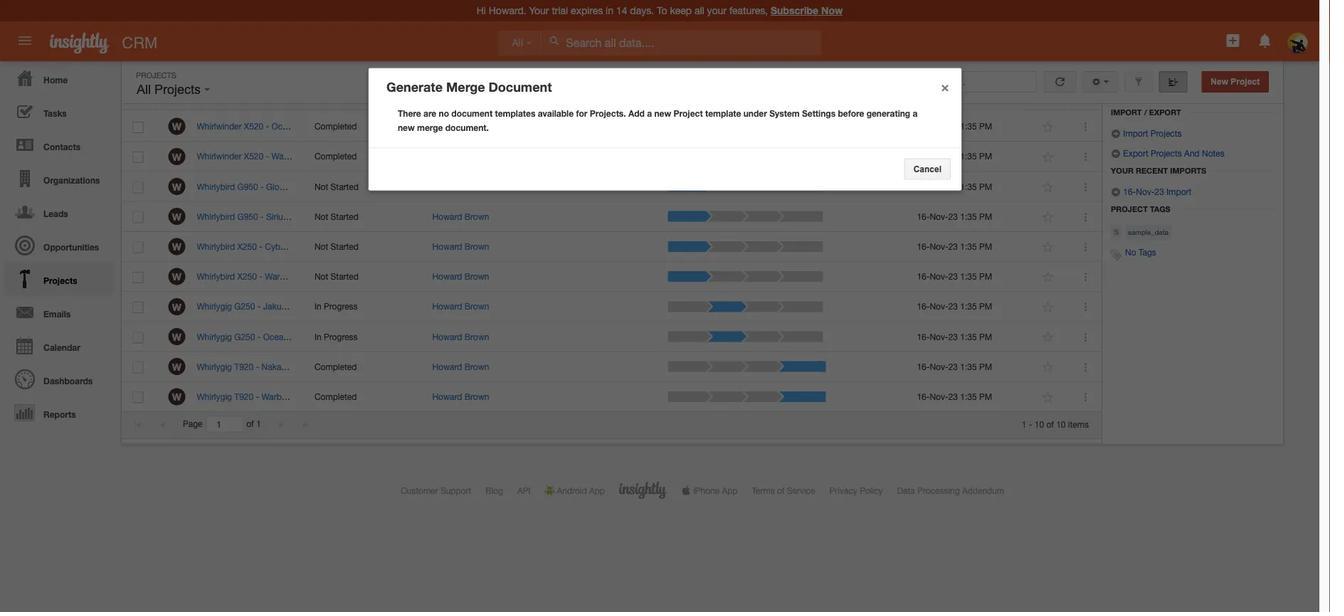 Task type: locate. For each thing, give the bounding box(es) containing it.
export up your
[[1123, 148, 1148, 158]]

whirlybird for whirlybird g950 - globex - albert lee
[[197, 181, 235, 191]]

1 x520 from the top
[[244, 121, 263, 131]]

2 completed from the top
[[315, 151, 357, 161]]

project left created on the top of page
[[916, 92, 945, 102]]

2 vertical spatial industries
[[302, 392, 339, 402]]

project for project category
[[549, 92, 579, 102]]

1 16-nov-23 1:35 pm from the top
[[917, 121, 992, 131]]

completed up lee on the top of the page
[[315, 151, 357, 161]]

1 vertical spatial industries
[[305, 272, 343, 281]]

x520
[[244, 121, 263, 131], [244, 151, 263, 161]]

9 howard from the top
[[432, 392, 462, 402]]

16-nov-23 1:35 pm cell for martin
[[906, 202, 1031, 232]]

1 whirlwinder from the top
[[197, 121, 242, 131]]

3 howard brown link from the top
[[432, 211, 489, 221]]

completed cell for -
[[304, 352, 421, 382]]

3 not from the top
[[315, 241, 328, 251]]

1 w from the top
[[172, 121, 182, 132]]

started down martin
[[331, 241, 359, 251]]

nov- for smith
[[930, 272, 948, 281]]

navigation containing home
[[0, 61, 114, 429]]

23 for martin
[[948, 211, 958, 221]]

in left mark
[[315, 332, 321, 342]]

project right new
[[1231, 77, 1260, 86]]

a
[[647, 109, 652, 119], [913, 109, 918, 119]]

t920 up of 1
[[234, 392, 254, 402]]

nov- for nicole
[[930, 241, 948, 251]]

4 started from the top
[[331, 272, 359, 281]]

2 16-nov-23 1:35 pm from the top
[[917, 151, 992, 161]]

not started down lee on the top of the page
[[315, 211, 359, 221]]

1 progress from the top
[[324, 302, 358, 311]]

- left "jakubowski"
[[257, 302, 261, 311]]

1 whirlygig from the top
[[197, 302, 232, 311]]

9 w from the top
[[172, 361, 182, 373]]

5 howard brown from the top
[[432, 272, 489, 281]]

globex
[[266, 181, 294, 191]]

5 w from the top
[[172, 241, 182, 253]]

whirlwinder
[[197, 121, 242, 131], [197, 151, 242, 161]]

not started down tina
[[315, 241, 359, 251]]

merge
[[417, 123, 443, 133]]

whirlwinder x520 - oceanic airlines - cynthia allen
[[197, 121, 391, 131]]

app right iphone
[[722, 485, 738, 495]]

0 vertical spatial corp.
[[290, 211, 311, 221]]

0 horizontal spatial 1
[[256, 419, 261, 429]]

2 follow image from the top
[[1042, 180, 1055, 194]]

generate merge document
[[386, 79, 552, 95]]

- left nicole
[[368, 241, 371, 251]]

howard for miyazaki
[[432, 392, 462, 402]]

project left template
[[674, 109, 703, 119]]

bin
[[1165, 91, 1178, 100]]

import projects
[[1121, 128, 1182, 138]]

0 vertical spatial t920
[[234, 362, 254, 372]]

started down lee on the top of the page
[[331, 211, 359, 221]]

processing
[[917, 485, 960, 495]]

import down /
[[1123, 128, 1148, 138]]

roger
[[357, 151, 381, 161]]

4 w from the top
[[172, 211, 182, 223]]

completed down project status
[[315, 121, 357, 131]]

×
[[941, 78, 949, 95]]

8 howard brown link from the top
[[432, 362, 489, 372]]

3 howard from the top
[[432, 211, 462, 221]]

cell for lane
[[539, 292, 657, 322]]

5 16-nov-23 1:35 pm from the top
[[917, 241, 992, 251]]

1 vertical spatial airlines
[[297, 332, 325, 342]]

organizations link
[[4, 162, 114, 195]]

2 g250 from the top
[[234, 332, 255, 342]]

2 1:35 from the top
[[960, 151, 977, 161]]

x520 down name
[[244, 121, 263, 131]]

service
[[787, 485, 815, 495]]

w link for whirlybird x250 - cyberdyne systems corp. - nicole gomez
[[168, 238, 185, 255]]

w link for whirlybird g950 - sirius corp. - tina martin
[[168, 208, 185, 225]]

6 brown from the top
[[465, 302, 489, 311]]

1 down "whirlygig t920 - warbucks industries - wayne miyazaki"
[[256, 419, 261, 429]]

not for systems
[[315, 241, 328, 251]]

0 horizontal spatial of
[[246, 419, 254, 429]]

airlines up whirlwinder x520 - warbucks industries - roger mills link
[[305, 121, 333, 131]]

whirlwinder x520 - warbucks industries - roger mills
[[197, 151, 400, 161]]

x250
[[237, 241, 257, 251], [237, 272, 257, 281]]

2 vertical spatial corp.
[[331, 362, 352, 372]]

project left name
[[196, 92, 226, 102]]

t920 left the nakatomi
[[234, 362, 254, 372]]

3 16-nov-23 1:35 pm from the top
[[917, 181, 992, 191]]

1 vertical spatial new
[[398, 123, 415, 133]]

7 1:35 from the top
[[960, 302, 977, 311]]

warbucks down the nakatomi
[[262, 392, 300, 402]]

follow image
[[1042, 150, 1055, 164], [1042, 180, 1055, 194], [1042, 240, 1055, 254]]

not down tina
[[315, 241, 328, 251]]

import
[[1111, 107, 1142, 117], [1123, 128, 1148, 138], [1167, 186, 1192, 196]]

w for whirlybird g950 - sirius corp. - tina martin
[[172, 211, 182, 223]]

cancel button
[[904, 158, 951, 180]]

- left carlos
[[345, 272, 348, 281]]

row group
[[122, 112, 1102, 412]]

app right android
[[589, 485, 605, 495]]

1 brown from the top
[[465, 121, 489, 131]]

1 1:35 from the top
[[960, 121, 977, 131]]

- left tina
[[313, 211, 317, 221]]

project left the status in the top of the page
[[314, 92, 343, 102]]

subscribe now link
[[771, 5, 843, 16]]

2 16-nov-23 1:35 pm cell from the top
[[906, 142, 1031, 172]]

1 vertical spatial g250
[[234, 332, 255, 342]]

23 for samantha
[[948, 362, 958, 372]]

cell for nicole
[[539, 232, 657, 262]]

1
[[256, 419, 261, 429], [1022, 419, 1027, 429]]

user
[[432, 92, 451, 102]]

None checkbox
[[132, 91, 143, 102], [133, 182, 143, 193], [133, 212, 143, 223], [133, 272, 143, 283], [133, 332, 143, 343], [132, 91, 143, 102], [133, 182, 143, 193], [133, 212, 143, 223], [133, 272, 143, 283], [133, 332, 143, 343]]

in progress cell
[[304, 292, 421, 322], [304, 322, 421, 352]]

2 vertical spatial warbucks
[[262, 392, 300, 402]]

0 vertical spatial industries
[[312, 151, 349, 161]]

iphone app link
[[681, 485, 738, 495]]

1 howard from the top
[[432, 121, 462, 131]]

industries down the whirlygig t920 - nakatomi trading corp. - samantha wright link
[[302, 392, 339, 402]]

project for project status
[[314, 92, 343, 102]]

tasks link
[[4, 95, 114, 128]]

1 g250 from the top
[[234, 302, 255, 311]]

x520 up the 'whirlybird g950 - globex - albert lee'
[[244, 151, 263, 161]]

whirlybird for whirlybird x250 - cyberdyne systems corp. - nicole gomez
[[197, 241, 235, 251]]

started up martin
[[331, 181, 359, 191]]

android app link
[[545, 485, 605, 495]]

projects
[[136, 70, 176, 80], [154, 82, 201, 97], [1151, 128, 1182, 138], [1151, 148, 1182, 158], [43, 275, 77, 285]]

16-nov-23 1:35 pm cell for nicole
[[906, 232, 1031, 262]]

iphone app
[[693, 485, 738, 495]]

pm for miyazaki
[[979, 392, 992, 402]]

project inside there are no document templates available for projects. add a new project template under system settings before generating a new merge document. cancel
[[674, 109, 703, 119]]

10
[[1035, 419, 1044, 429], [1056, 419, 1066, 429]]

- left the nakatomi
[[256, 362, 259, 372]]

addendum
[[962, 485, 1004, 495]]

pm for martin
[[979, 211, 992, 221]]

2 follow image from the top
[[1042, 210, 1055, 224]]

not started cell up carlos
[[304, 232, 421, 262]]

8 16-nov-23 1:35 pm cell from the top
[[906, 322, 1031, 352]]

not started up tina
[[315, 181, 359, 191]]

cell
[[539, 112, 657, 142], [657, 112, 906, 142], [421, 142, 539, 172], [539, 142, 657, 172], [657, 142, 906, 172], [539, 172, 657, 202], [539, 202, 657, 232], [539, 232, 657, 262], [539, 262, 657, 292], [539, 292, 657, 322], [539, 322, 657, 352], [539, 352, 657, 382], [539, 382, 657, 412]]

tags
[[1139, 247, 1156, 257]]

a right generating on the top right
[[913, 109, 918, 119]]

user responsible
[[432, 92, 503, 102]]

nov- for allen
[[930, 121, 948, 131]]

10 w link from the top
[[168, 388, 185, 405]]

5 pm from the top
[[979, 241, 992, 251]]

progress up mark
[[324, 302, 358, 311]]

7 howard from the top
[[432, 332, 462, 342]]

all inside projects all projects
[[137, 82, 151, 97]]

5 w link from the top
[[168, 238, 185, 255]]

whirlygig for whirlygig t920 - warbucks industries - wayne miyazaki
[[197, 392, 232, 402]]

no
[[439, 109, 449, 119]]

0 vertical spatial g950
[[237, 181, 258, 191]]

1 horizontal spatial app
[[722, 485, 738, 495]]

0 vertical spatial g250
[[234, 302, 255, 311]]

brown
[[465, 121, 489, 131], [465, 181, 489, 191], [465, 211, 489, 221], [465, 241, 489, 251], [465, 272, 489, 281], [465, 302, 489, 311], [465, 332, 489, 342], [465, 362, 489, 372], [465, 392, 489, 402]]

2 started from the top
[[331, 211, 359, 221]]

1 vertical spatial follow image
[[1042, 180, 1055, 194]]

follow image for whirlybird g950 - sirius corp. - tina martin
[[1042, 210, 1055, 224]]

- right llc
[[329, 302, 332, 311]]

6 16-nov-23 1:35 pm cell from the top
[[906, 262, 1031, 292]]

import left /
[[1111, 107, 1142, 117]]

cell for mills
[[539, 142, 657, 172]]

4 pm from the top
[[979, 211, 992, 221]]

w for whirlwinder x520 - warbucks industries - roger mills
[[172, 151, 182, 162]]

- up the 'whirlybird g950 - globex - albert lee'
[[266, 151, 269, 161]]

0 vertical spatial warbucks
[[272, 151, 310, 161]]

smith
[[378, 272, 400, 281]]

1 vertical spatial in
[[315, 332, 321, 342]]

7 w from the top
[[172, 301, 182, 313]]

3 follow image from the top
[[1042, 240, 1055, 254]]

whirlybird
[[197, 181, 235, 191], [197, 211, 235, 221], [197, 241, 235, 251], [197, 272, 235, 281]]

x250 up whirlygig g250 - jakubowski llc - barbara lane
[[237, 272, 257, 281]]

martin
[[338, 211, 362, 221]]

miyazaki
[[376, 392, 409, 402]]

all projects button
[[133, 79, 214, 100]]

16-nov-23 1:35 pm
[[917, 121, 992, 131], [917, 151, 992, 161], [917, 181, 992, 191], [917, 211, 992, 221], [917, 241, 992, 251], [917, 272, 992, 281], [917, 302, 992, 311], [917, 332, 992, 342], [917, 362, 992, 372], [917, 392, 992, 402]]

0 vertical spatial x250
[[237, 241, 257, 251]]

all down crm
[[137, 82, 151, 97]]

1 vertical spatial export
[[1123, 148, 1148, 158]]

1:35 for allen
[[960, 121, 977, 131]]

in progress for mark
[[315, 332, 358, 342]]

lane
[[367, 302, 386, 311]]

recent
[[1136, 166, 1168, 175]]

progress for barbara
[[324, 302, 358, 311]]

project name
[[196, 92, 252, 102]]

7 howard brown link from the top
[[432, 332, 489, 342]]

6 follow image from the top
[[1042, 361, 1055, 374]]

16-nov-23 1:35 pm cell for samantha
[[906, 352, 1031, 382]]

lee
[[327, 181, 341, 191]]

1 horizontal spatial export
[[1149, 107, 1181, 117]]

23 for smith
[[948, 272, 958, 281]]

w for whirlybird x250 - warbucks industries - carlos smith
[[172, 271, 182, 283]]

2 whirlwinder from the top
[[197, 151, 242, 161]]

app for iphone app
[[722, 485, 738, 495]]

not started cell down roger
[[304, 172, 421, 202]]

not started cell
[[304, 172, 421, 202], [304, 202, 421, 232], [304, 232, 421, 262], [304, 262, 421, 292]]

api
[[517, 485, 531, 495]]

1 not from the top
[[315, 181, 328, 191]]

customer support link
[[401, 485, 471, 495]]

1 in progress cell from the top
[[304, 292, 421, 322]]

6 w link from the top
[[168, 268, 185, 285]]

policy
[[860, 485, 883, 495]]

2 progress from the top
[[324, 332, 358, 342]]

23 for mills
[[948, 151, 958, 161]]

completed cell up wayne
[[304, 352, 421, 382]]

leads
[[43, 209, 68, 218]]

completed cell
[[304, 112, 421, 142], [304, 142, 421, 172], [304, 352, 421, 382], [304, 382, 421, 412]]

nicole
[[373, 241, 397, 251]]

23 for lane
[[948, 302, 958, 311]]

None checkbox
[[133, 122, 143, 133], [133, 152, 143, 163], [133, 242, 143, 253], [133, 302, 143, 313], [133, 362, 143, 373], [133, 392, 143, 403], [133, 122, 143, 133], [133, 152, 143, 163], [133, 242, 143, 253], [133, 302, 143, 313], [133, 362, 143, 373], [133, 392, 143, 403]]

tasks
[[43, 108, 67, 118]]

0 vertical spatial new
[[654, 109, 671, 119]]

of left items
[[1047, 419, 1054, 429]]

9 16-nov-23 1:35 pm cell from the top
[[906, 352, 1031, 382]]

7 w link from the top
[[168, 298, 185, 315]]

10 pm from the top
[[979, 392, 992, 402]]

0 vertical spatial oceanic
[[272, 121, 303, 131]]

- up whirlygig g250 - jakubowski llc - barbara lane
[[259, 272, 263, 281]]

not started for tina
[[315, 211, 359, 221]]

0 vertical spatial all
[[512, 37, 523, 48]]

1 vertical spatial x250
[[237, 272, 257, 281]]

g950
[[237, 181, 258, 191], [237, 211, 258, 221]]

completed down mark
[[315, 362, 357, 372]]

are
[[423, 109, 436, 119]]

sample_data link
[[1125, 225, 1172, 240]]

whirlwinder x520 - warbucks industries - roger mills link
[[197, 151, 407, 161]]

brown for sakda
[[465, 332, 489, 342]]

privacy policy
[[830, 485, 883, 495]]

import for import / export
[[1111, 107, 1142, 117]]

5 1:35 from the top
[[960, 241, 977, 251]]

5 howard from the top
[[432, 272, 462, 281]]

6 16-nov-23 1:35 pm from the top
[[917, 272, 992, 281]]

not left martin
[[315, 211, 328, 221]]

1 horizontal spatial 1
[[1022, 419, 1027, 429]]

a right add
[[647, 109, 652, 119]]

w link for whirlwinder x520 - oceanic airlines - cynthia allen
[[168, 118, 185, 135]]

1 vertical spatial import
[[1123, 128, 1148, 138]]

not started cell up nicole
[[304, 202, 421, 232]]

x250 for cyberdyne
[[237, 241, 257, 251]]

w link for whirlygig t920 - warbucks industries - wayne miyazaki
[[168, 388, 185, 405]]

0 vertical spatial airlines
[[305, 121, 333, 131]]

1 vertical spatial warbucks
[[265, 272, 303, 281]]

3 completed from the top
[[315, 362, 357, 372]]

4 16-nov-23 1:35 pm from the top
[[917, 211, 992, 221]]

4 whirlygig from the top
[[197, 392, 232, 402]]

project status
[[314, 92, 372, 102]]

16-nov-23 1:35 pm for martin
[[917, 211, 992, 221]]

2 pm from the top
[[979, 151, 992, 161]]

completed down the whirlygig t920 - nakatomi trading corp. - samantha wright link
[[315, 392, 357, 402]]

2 completed cell from the top
[[304, 142, 421, 172]]

in progress up mark
[[315, 302, 358, 311]]

iphone
[[693, 485, 720, 495]]

brown for samantha
[[465, 362, 489, 372]]

1 g950 from the top
[[237, 181, 258, 191]]

and
[[1184, 148, 1200, 158]]

project up s
[[1111, 204, 1148, 214]]

warbucks down whirlwinder x520 - oceanic airlines - cynthia allen
[[272, 151, 310, 161]]

blog link
[[486, 485, 503, 495]]

export down the bin
[[1149, 107, 1181, 117]]

g950 left sirius
[[237, 211, 258, 221]]

3 w link from the top
[[168, 178, 185, 195]]

industries down systems
[[305, 272, 343, 281]]

4 brown from the top
[[465, 241, 489, 251]]

16-nov-23 1:35 pm for miyazaki
[[917, 392, 992, 402]]

in progress cell for sakda
[[304, 322, 421, 352]]

navigation
[[0, 61, 114, 429]]

- left albert
[[296, 181, 299, 191]]

1 vertical spatial in progress
[[315, 332, 358, 342]]

6 howard brown from the top
[[432, 302, 489, 311]]

1 follow image from the top
[[1042, 120, 1055, 134]]

completed cell for roger
[[304, 142, 421, 172]]

started
[[331, 181, 359, 191], [331, 211, 359, 221], [331, 241, 359, 251], [331, 272, 359, 281]]

16-nov-23 1:35 pm for mills
[[917, 151, 992, 161]]

not started for carlos
[[315, 272, 359, 281]]

row containing project name
[[122, 83, 1101, 110]]

howard brown for lane
[[432, 302, 489, 311]]

3 whirlybird from the top
[[197, 241, 235, 251]]

w row
[[122, 112, 1102, 142], [122, 142, 1102, 172], [122, 172, 1102, 202], [122, 202, 1102, 232], [122, 232, 1102, 262], [122, 262, 1102, 292], [122, 292, 1102, 322], [122, 322, 1102, 352], [122, 352, 1102, 382], [122, 382, 1102, 412]]

5 follow image from the top
[[1042, 331, 1055, 344]]

follow image
[[1042, 120, 1055, 134], [1042, 210, 1055, 224], [1042, 270, 1055, 284], [1042, 301, 1055, 314], [1042, 331, 1055, 344], [1042, 361, 1055, 374], [1042, 391, 1055, 404]]

16- for lane
[[917, 302, 930, 311]]

in progress down "barbara"
[[315, 332, 358, 342]]

0 vertical spatial follow image
[[1042, 150, 1055, 164]]

1 left items
[[1022, 419, 1027, 429]]

corp. right systems
[[344, 241, 365, 251]]

9 w link from the top
[[168, 358, 185, 375]]

6 howard brown link from the top
[[432, 302, 489, 311]]

2 vertical spatial import
[[1167, 186, 1192, 196]]

cell for miyazaki
[[539, 382, 657, 412]]

1 horizontal spatial all
[[512, 37, 523, 48]]

in progress cell up "sakda"
[[304, 292, 421, 322]]

16-nov-23 1:35 pm cell for mills
[[906, 142, 1031, 172]]

3 1:35 from the top
[[960, 181, 977, 191]]

4 not started from the top
[[315, 272, 359, 281]]

oceanic up whirlwinder x520 - warbucks industries - roger mills
[[272, 121, 303, 131]]

- left mark
[[327, 332, 330, 342]]

1 horizontal spatial a
[[913, 109, 918, 119]]

completed cell down the status in the top of the page
[[304, 112, 421, 142]]

1 completed cell from the top
[[304, 112, 421, 142]]

brown for nicole
[[465, 241, 489, 251]]

subscribe
[[771, 5, 819, 16]]

calendar
[[43, 342, 80, 352]]

16-nov-23 1:35 pm for nicole
[[917, 241, 992, 251]]

16- for mills
[[917, 151, 930, 161]]

of 1
[[246, 419, 261, 429]]

1 t920 from the top
[[234, 362, 254, 372]]

not up tina
[[315, 181, 328, 191]]

1:35 for lane
[[960, 302, 977, 311]]

projects all projects
[[136, 70, 204, 97]]

6 howard from the top
[[432, 302, 462, 311]]

9 howard brown from the top
[[432, 392, 489, 402]]

w for whirlygig g250 - jakubowski llc - barbara lane
[[172, 301, 182, 313]]

whirlwinder up the 'whirlybird g950 - globex - albert lee'
[[197, 151, 242, 161]]

corp. right sirius
[[290, 211, 311, 221]]

1 vertical spatial whirlwinder
[[197, 151, 242, 161]]

3 not started from the top
[[315, 241, 359, 251]]

1 w row from the top
[[122, 112, 1102, 142]]

0 horizontal spatial app
[[589, 485, 605, 495]]

airlines up whirlygig t920 - nakatomi trading corp. - samantha wright on the bottom
[[297, 332, 325, 342]]

whirlybird x250 - cyberdyne systems corp. - nicole gomez
[[197, 241, 427, 251]]

g250 down whirlygig g250 - jakubowski llc - barbara lane
[[234, 332, 255, 342]]

1 horizontal spatial 10
[[1056, 419, 1066, 429]]

items
[[1068, 419, 1089, 429]]

completed cell for cynthia
[[304, 112, 421, 142]]

8 howard brown from the top
[[432, 362, 489, 372]]

16-nov-23 1:35 pm cell for smith
[[906, 262, 1031, 292]]

0 vertical spatial progress
[[324, 302, 358, 311]]

app for android app
[[589, 485, 605, 495]]

howard
[[432, 121, 462, 131], [432, 181, 462, 191], [432, 211, 462, 221], [432, 241, 462, 251], [432, 272, 462, 281], [432, 302, 462, 311], [432, 332, 462, 342], [432, 362, 462, 372], [432, 392, 462, 402]]

g950 left globex
[[237, 181, 258, 191]]

not started down systems
[[315, 272, 359, 281]]

tags
[[1150, 204, 1171, 214]]

howard brown for martin
[[432, 211, 489, 221]]

1 vertical spatial all
[[137, 82, 151, 97]]

whirlwinder down project name
[[197, 121, 242, 131]]

started for carlos
[[331, 272, 359, 281]]

industries up lee on the top of the page
[[312, 151, 349, 161]]

project for project name
[[196, 92, 226, 102]]

4 follow image from the top
[[1042, 301, 1055, 314]]

6 w from the top
[[172, 271, 182, 283]]

8 brown from the top
[[465, 362, 489, 372]]

import down imports
[[1167, 186, 1192, 196]]

0 vertical spatial export
[[1149, 107, 1181, 117]]

whirlybird for whirlybird x250 - warbucks industries - carlos smith
[[197, 272, 235, 281]]

2 vertical spatial follow image
[[1042, 240, 1055, 254]]

2 g950 from the top
[[237, 211, 258, 221]]

row
[[122, 83, 1101, 110]]

2 howard brown from the top
[[432, 181, 489, 191]]

in progress cell down "barbara"
[[304, 322, 421, 352]]

started up "barbara"
[[331, 272, 359, 281]]

data processing addendum link
[[897, 485, 1004, 495]]

sakda
[[354, 332, 379, 342]]

howard for samantha
[[432, 362, 462, 372]]

new down there
[[398, 123, 415, 133]]

2 not started from the top
[[315, 211, 359, 221]]

warbucks down the cyberdyne
[[265, 272, 303, 281]]

1 w link from the top
[[168, 118, 185, 135]]

emails link
[[4, 295, 114, 329]]

w link
[[168, 118, 185, 135], [168, 148, 185, 165], [168, 178, 185, 195], [168, 208, 185, 225], [168, 238, 185, 255], [168, 268, 185, 285], [168, 298, 185, 315], [168, 328, 185, 345], [168, 358, 185, 375], [168, 388, 185, 405]]

no tags
[[1125, 247, 1156, 257]]

of right page
[[246, 419, 254, 429]]

0 horizontal spatial all
[[137, 82, 151, 97]]

of right terms
[[777, 485, 785, 495]]

project up available
[[549, 92, 579, 102]]

available
[[538, 109, 574, 119]]

1 follow image from the top
[[1042, 150, 1055, 164]]

0 vertical spatial in progress
[[315, 302, 358, 311]]

not started cell up "barbara"
[[304, 262, 421, 292]]

w link for whirlygig g250 - oceanic airlines - mark sakda
[[168, 328, 185, 345]]

g250
[[234, 302, 255, 311], [234, 332, 255, 342]]

howard brown link
[[432, 121, 489, 131], [432, 181, 489, 191], [432, 211, 489, 221], [432, 241, 489, 251], [432, 272, 489, 281], [432, 302, 489, 311], [432, 332, 489, 342], [432, 362, 489, 372], [432, 392, 489, 402]]

there
[[398, 109, 421, 119]]

1 vertical spatial t920
[[234, 392, 254, 402]]

1 vertical spatial progress
[[324, 332, 358, 342]]

airlines
[[305, 121, 333, 131], [297, 332, 325, 342]]

industries for roger
[[312, 151, 349, 161]]

- up whirlwinder x520 - warbucks industries - roger mills
[[266, 121, 269, 131]]

calendar link
[[4, 329, 114, 362]]

project for project created
[[916, 92, 945, 102]]

all up document on the top
[[512, 37, 523, 48]]

9 pm from the top
[[979, 362, 992, 372]]

1 not started from the top
[[315, 181, 359, 191]]

recycle bin link
[[1111, 90, 1185, 102]]

0 vertical spatial in
[[315, 302, 321, 311]]

g250 left "jakubowski"
[[234, 302, 255, 311]]

w link for whirlybird g950 - globex - albert lee
[[168, 178, 185, 195]]

16-nov-23 1:35 pm cell
[[906, 112, 1031, 142], [906, 142, 1031, 172], [906, 172, 1031, 202], [906, 202, 1031, 232], [906, 232, 1031, 262], [906, 262, 1031, 292], [906, 292, 1031, 322], [906, 322, 1031, 352], [906, 352, 1031, 382], [906, 382, 1031, 412]]

generate
[[386, 79, 443, 95]]

row group containing w
[[122, 112, 1102, 412]]

notifications image
[[1257, 32, 1274, 49]]

0 horizontal spatial 10
[[1035, 419, 1044, 429]]

whirlygig t920 - warbucks industries - wayne miyazaki link
[[197, 392, 416, 402]]

8 pm from the top
[[979, 332, 992, 342]]

data
[[897, 485, 915, 495]]

3 follow image from the top
[[1042, 270, 1055, 284]]

1 vertical spatial corp.
[[344, 241, 365, 251]]

follow image for whirlygig g250 - jakubowski llc - barbara lane
[[1042, 301, 1055, 314]]

0 vertical spatial import
[[1111, 107, 1142, 117]]

now
[[821, 5, 843, 16]]

2 in from the top
[[315, 332, 321, 342]]

1 vertical spatial g950
[[237, 211, 258, 221]]

import projects link
[[1111, 128, 1182, 138]]

recycle bin
[[1125, 91, 1178, 100]]

0 horizontal spatial a
[[647, 109, 652, 119]]

3 completed cell from the top
[[304, 352, 421, 382]]

in left "barbara"
[[315, 302, 321, 311]]

8 1:35 from the top
[[960, 332, 977, 342]]

whirlygig for whirlygig g250 - jakubowski llc - barbara lane
[[197, 302, 232, 311]]

new right add
[[654, 109, 671, 119]]

follow image for whirlybird x250 - warbucks industries - carlos smith
[[1042, 270, 1055, 284]]

column header
[[656, 83, 905, 110]]

settings
[[802, 109, 836, 119]]

0 vertical spatial x520
[[244, 121, 263, 131]]

0 vertical spatial whirlwinder
[[197, 121, 242, 131]]

1 vertical spatial oceanic
[[263, 332, 295, 342]]

in for llc
[[315, 302, 321, 311]]

completed cell down samantha
[[304, 382, 421, 412]]

not up llc
[[315, 272, 328, 281]]

completed cell down cynthia
[[304, 142, 421, 172]]

whirlybird g950 - globex - albert lee link
[[197, 181, 348, 191]]

1 in from the top
[[315, 302, 321, 311]]

howard brown link for miyazaki
[[432, 392, 489, 402]]

status
[[346, 92, 372, 102]]

1 vertical spatial x520
[[244, 151, 263, 161]]

progress down "barbara"
[[324, 332, 358, 342]]



Task type: describe. For each thing, give the bounding box(es) containing it.
1 1 from the left
[[256, 419, 261, 429]]

whirlygig t920 - warbucks industries - wayne miyazaki
[[197, 392, 409, 402]]

started for -
[[331, 241, 359, 251]]

privacy policy link
[[830, 485, 883, 495]]

albert
[[302, 181, 324, 191]]

whirlybird g950 - sirius corp. - tina martin
[[197, 211, 362, 221]]

mills
[[383, 151, 400, 161]]

pm for mills
[[979, 151, 992, 161]]

w link for whirlygig t920 - nakatomi trading corp. - samantha wright
[[168, 358, 185, 375]]

6 w row from the top
[[122, 262, 1102, 292]]

g950 for sirius
[[237, 211, 258, 221]]

follow image for mills
[[1042, 150, 1055, 164]]

2 brown from the top
[[465, 181, 489, 191]]

pm for samantha
[[979, 362, 992, 372]]

whirlygig g250 - oceanic airlines - mark sakda link
[[197, 332, 386, 342]]

cell for sakda
[[539, 322, 657, 352]]

2 w row from the top
[[122, 142, 1102, 172]]

new project link
[[1202, 71, 1269, 93]]

howard for smith
[[432, 272, 462, 281]]

3 pm from the top
[[979, 181, 992, 191]]

allen
[[373, 121, 391, 131]]

howard for sakda
[[432, 332, 462, 342]]

corp. for completed
[[331, 362, 352, 372]]

cyberdyne
[[265, 241, 306, 251]]

pm for lane
[[979, 302, 992, 311]]

2 howard brown link from the top
[[432, 181, 489, 191]]

your
[[1111, 166, 1134, 175]]

16-nov-23 1:35 pm for smith
[[917, 272, 992, 281]]

5 w row from the top
[[122, 232, 1102, 262]]

barbara
[[335, 302, 365, 311]]

whirlybird x250 - warbucks industries - carlos smith link
[[197, 272, 407, 281]]

- left samantha
[[355, 362, 358, 372]]

16-nov-23 import link
[[1111, 186, 1192, 196]]

follow image for whirlygig t920 - nakatomi trading corp. - samantha wright
[[1042, 361, 1055, 374]]

generating
[[867, 109, 910, 119]]

progress for mark
[[324, 332, 358, 342]]

1 horizontal spatial new
[[654, 109, 671, 119]]

- left the cyberdyne
[[259, 241, 263, 251]]

oceanic for x520
[[272, 121, 303, 131]]

page
[[183, 419, 203, 429]]

dashboards link
[[4, 362, 114, 396]]

corp. for not started
[[344, 241, 365, 251]]

howard brown link for lane
[[432, 302, 489, 311]]

pm for allen
[[979, 121, 992, 131]]

project created
[[916, 92, 980, 102]]

whirlybird x250 - warbucks industries - carlos smith
[[197, 272, 400, 281]]

for
[[576, 109, 587, 119]]

document.
[[445, 123, 489, 133]]

w link for whirlygig g250 - jakubowski llc - barbara lane
[[168, 298, 185, 315]]

whirlygig g250 - jakubowski llc - barbara lane
[[197, 302, 386, 311]]

llc
[[311, 302, 326, 311]]

3 16-nov-23 1:35 pm cell from the top
[[906, 172, 1031, 202]]

not started for lee
[[315, 181, 359, 191]]

completed cell for wayne
[[304, 382, 421, 412]]

cancel
[[914, 164, 942, 174]]

w for whirlwinder x520 - oceanic airlines - cynthia allen
[[172, 121, 182, 132]]

project category
[[549, 92, 618, 102]]

cell for smith
[[539, 262, 657, 292]]

1 a from the left
[[647, 109, 652, 119]]

started for tina
[[331, 211, 359, 221]]

add
[[628, 109, 645, 119]]

howard for nicole
[[432, 241, 462, 251]]

16-nov-23 1:35 pm cell for allen
[[906, 112, 1031, 142]]

0 horizontal spatial export
[[1123, 148, 1148, 158]]

2 horizontal spatial of
[[1047, 419, 1054, 429]]

2 10 from the left
[[1056, 419, 1066, 429]]

1:35 for sakda
[[960, 332, 977, 342]]

7 w row from the top
[[122, 292, 1102, 322]]

templates
[[495, 109, 535, 119]]

under
[[744, 109, 767, 119]]

not started cell for carlos
[[304, 262, 421, 292]]

android
[[557, 485, 587, 495]]

your recent imports
[[1111, 166, 1206, 175]]

terms
[[752, 485, 775, 495]]

4 w row from the top
[[122, 202, 1102, 232]]

not started cell for tina
[[304, 202, 421, 232]]

privacy
[[830, 485, 857, 495]]

document
[[489, 79, 552, 95]]

whirlwinder x520 - oceanic airlines - cynthia allen link
[[197, 121, 398, 131]]

2 a from the left
[[913, 109, 918, 119]]

whirlybird for whirlybird g950 - sirius corp. - tina martin
[[197, 211, 235, 221]]

16- for samantha
[[917, 362, 930, 372]]

2 1 from the left
[[1022, 419, 1027, 429]]

- up of 1
[[256, 392, 259, 402]]

2 howard from the top
[[432, 181, 462, 191]]

howard for allen
[[432, 121, 462, 131]]

1:35 for samantha
[[960, 362, 977, 372]]

16-nov-23 1:35 pm for lane
[[917, 302, 992, 311]]

10 w row from the top
[[122, 382, 1102, 412]]

mark
[[333, 332, 352, 342]]

show sidebar image
[[1168, 77, 1178, 87]]

howard brown for samantha
[[432, 362, 489, 372]]

wayne
[[347, 392, 373, 402]]

whirlwinder for whirlwinder x520 - warbucks industries - roger mills
[[197, 151, 242, 161]]

export projects and notes link
[[1111, 148, 1225, 158]]

completed for roger
[[315, 151, 357, 161]]

nov- for lane
[[930, 302, 948, 311]]

warbucks for t920
[[262, 392, 300, 402]]

import / export
[[1111, 107, 1181, 117]]

projects.
[[590, 109, 626, 119]]

1:35 for miyazaki
[[960, 392, 977, 402]]

3 w row from the top
[[122, 172, 1102, 202]]

contacts link
[[4, 128, 114, 162]]

reports
[[43, 409, 76, 419]]

name
[[228, 92, 252, 102]]

howard brown link for sakda
[[432, 332, 489, 342]]

template
[[705, 109, 741, 119]]

customer
[[401, 485, 438, 495]]

1 10 from the left
[[1035, 419, 1044, 429]]

cell for samantha
[[539, 352, 657, 382]]

opportunities link
[[4, 228, 114, 262]]

Search all data.... text field
[[541, 30, 822, 55]]

nov- for martin
[[930, 211, 948, 221]]

not started cell for -
[[304, 232, 421, 262]]

support
[[440, 485, 471, 495]]

carlos
[[351, 272, 375, 281]]

s
[[1114, 227, 1119, 237]]

Search this list... text field
[[877, 71, 1037, 93]]

blog
[[486, 485, 503, 495]]

jakubowski
[[263, 302, 308, 311]]

w for whirlybird g950 - globex - albert lee
[[172, 181, 182, 193]]

16-nov-23 1:35 pm cell for sakda
[[906, 322, 1031, 352]]

x250 for warbucks
[[237, 272, 257, 281]]

in progress cell for lane
[[304, 292, 421, 322]]

there are no document templates available for projects. add a new project template under system settings before generating a new merge document. cancel
[[398, 109, 942, 174]]

whirlygig for whirlygig t920 - nakatomi trading corp. - samantha wright
[[197, 362, 232, 372]]

nov- for samantha
[[930, 362, 948, 372]]

import for import projects
[[1123, 128, 1148, 138]]

project for project tags
[[1111, 204, 1148, 214]]

wright
[[402, 362, 426, 372]]

follow image for nicole
[[1042, 240, 1055, 254]]

pm for nicole
[[979, 241, 992, 251]]

follow image for whirlygig g250 - oceanic airlines - mark sakda
[[1042, 331, 1055, 344]]

howard brown for smith
[[432, 272, 489, 281]]

0 horizontal spatial new
[[398, 123, 415, 133]]

howard brown for nicole
[[432, 241, 489, 251]]

systems
[[309, 241, 342, 251]]

- left sirius
[[260, 211, 264, 221]]

warbucks for x250
[[265, 272, 303, 281]]

in for airlines
[[315, 332, 321, 342]]

home link
[[4, 61, 114, 95]]

- left cynthia
[[335, 121, 339, 131]]

brown for miyazaki
[[465, 392, 489, 402]]

w for whirlybird x250 - cyberdyne systems corp. - nicole gomez
[[172, 241, 182, 253]]

home
[[43, 75, 68, 85]]

1 horizontal spatial of
[[777, 485, 785, 495]]

recycle
[[1125, 91, 1162, 100]]

refresh list image
[[1053, 77, 1067, 86]]

oceanic for g250
[[263, 332, 295, 342]]

no
[[1125, 247, 1136, 257]]

- left globex
[[260, 181, 264, 191]]

8 w row from the top
[[122, 322, 1102, 352]]

airlines for completed
[[305, 121, 333, 131]]

whirlwinder for whirlwinder x520 - oceanic airlines - cynthia allen
[[197, 121, 242, 131]]

howard brown link for samantha
[[432, 362, 489, 372]]

howard for lane
[[432, 302, 462, 311]]

whirlybird x250 - cyberdyne systems corp. - nicole gomez link
[[197, 241, 434, 251]]

- left items
[[1029, 419, 1032, 429]]

project tags
[[1111, 204, 1171, 214]]

export projects and notes
[[1121, 148, 1225, 158]]

9 w row from the top
[[122, 352, 1102, 382]]

w link for whirlybird x250 - warbucks industries - carlos smith
[[168, 268, 185, 285]]

whirlygig g250 - oceanic airlines - mark sakda
[[197, 332, 379, 342]]

- down whirlygig g250 - jakubowski llc - barbara lane
[[257, 332, 261, 342]]

whirlygig t920 - nakatomi trading corp. - samantha wright
[[197, 362, 426, 372]]

x520 for warbucks
[[244, 151, 263, 161]]

howard brown for miyazaki
[[432, 392, 489, 402]]

whirlybird g950 - globex - albert lee
[[197, 181, 341, 191]]

1 - 10 of 10 items
[[1022, 419, 1089, 429]]

- left roger
[[352, 151, 355, 161]]

w for whirlygig t920 - nakatomi trading corp. - samantha wright
[[172, 361, 182, 373]]

document
[[451, 109, 493, 119]]

howard brown link for allen
[[432, 121, 489, 131]]

new project
[[1211, 77, 1260, 86]]

- left wayne
[[342, 392, 345, 402]]

opportunities
[[43, 242, 99, 252]]

terms of service link
[[752, 485, 815, 495]]

leads link
[[4, 195, 114, 228]]

notes
[[1202, 148, 1225, 158]]

w for whirlygig g250 - oceanic airlines - mark sakda
[[172, 331, 182, 343]]

not started cell for lee
[[304, 172, 421, 202]]

brown for lane
[[465, 302, 489, 311]]

whirlybird g950 - sirius corp. - tina martin link
[[197, 211, 369, 221]]

started for lee
[[331, 181, 359, 191]]

x520 for oceanic
[[244, 121, 263, 131]]

merge
[[446, 79, 485, 95]]

samantha
[[360, 362, 399, 372]]



Task type: vqa. For each thing, say whether or not it's contained in the screenshot.
Industries for Roger
yes



